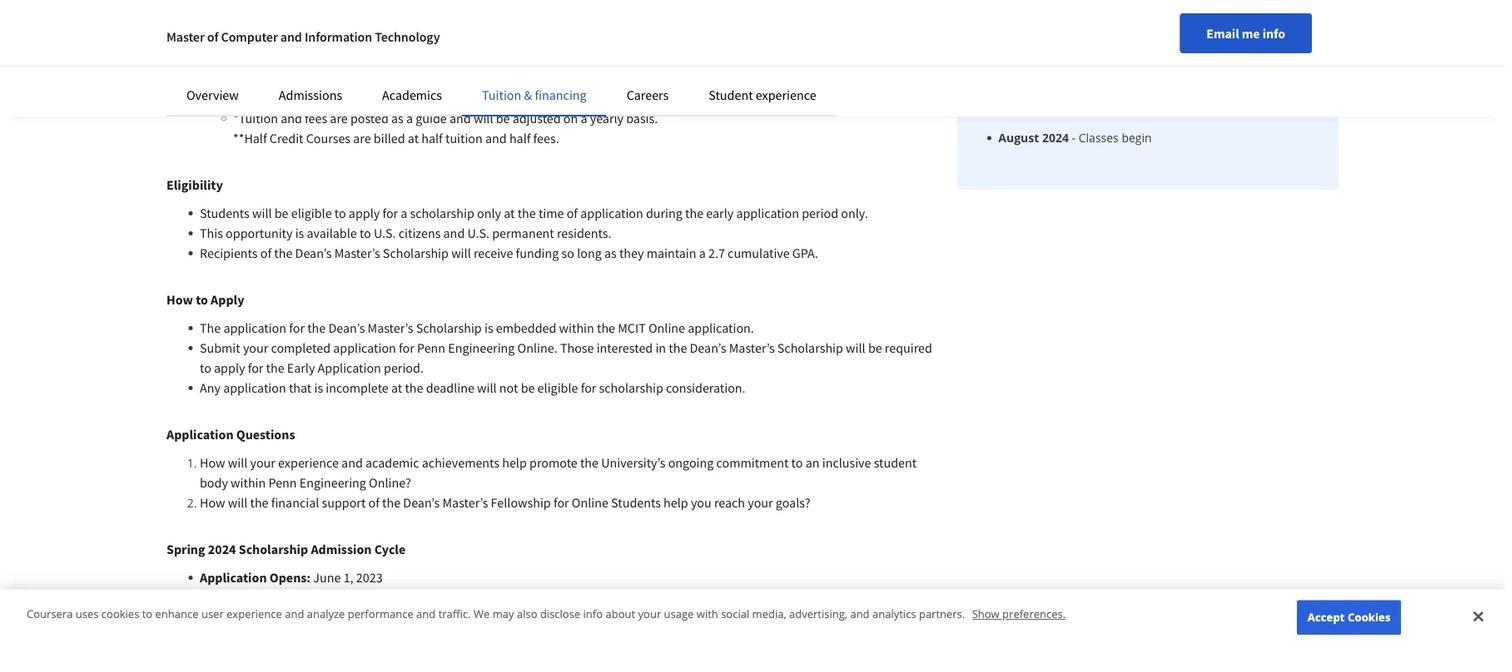 Task type: locate. For each thing, give the bounding box(es) containing it.
eligible inside 'students will be eligible to apply for a scholarship only at the time of application during the early application period only. this opportunity is available to u.s. citizens and u.s. permanent residents. recipients of the dean's master's scholarship will receive funding so long as they maintain a 2.7 cumulative gpa.'
[[291, 205, 332, 221]]

year
[[324, 50, 350, 67]]

citizens
[[399, 225, 441, 241]]

0 horizontal spatial scholarship
[[410, 205, 474, 221]]

0 horizontal spatial help
[[502, 455, 527, 471]]

any
[[200, 380, 221, 396]]

eligible down those
[[537, 380, 578, 396]]

1 horizontal spatial help
[[664, 495, 688, 511]]

to
[[334, 205, 346, 221], [360, 225, 371, 241], [196, 291, 208, 308], [200, 360, 211, 376], [791, 455, 803, 471], [142, 607, 152, 622]]

notification:
[[324, 609, 398, 626]]

2024 left classes on the right of the page
[[1042, 130, 1069, 146]]

1 horizontal spatial engineering
[[448, 340, 515, 356]]

deadline down opens
[[1179, 57, 1228, 74]]

-
[[1105, 21, 1109, 37], [1082, 57, 1086, 74], [1072, 130, 1076, 146]]

student
[[709, 87, 753, 103]]

2023 right 15,
[[484, 609, 510, 626]]

your right submit
[[243, 340, 268, 356]]

how up "body"
[[200, 455, 225, 471]]

1 vertical spatial -
[[1082, 57, 1086, 74]]

1 vertical spatial apply
[[214, 360, 245, 376]]

to inside how will your experience and academic achievements help promote the university's ongoing commitment to an inclusive student body within penn engineering online? how will the financial support of the dean's master's fellowship for online students help you reach your goals?
[[791, 455, 803, 471]]

1 vertical spatial help
[[664, 495, 688, 511]]

half down guide
[[421, 130, 443, 147]]

2 horizontal spatial at
[[504, 205, 515, 221]]

help left you
[[664, 495, 688, 511]]

1 horizontal spatial is
[[314, 380, 323, 396]]

yearly
[[590, 110, 624, 127]]

email
[[1207, 25, 1239, 42]]

1 vertical spatial online
[[649, 320, 685, 336]]

1 horizontal spatial u.s.
[[467, 225, 490, 241]]

the down opportunity
[[274, 245, 293, 261]]

scholarship down interested
[[599, 380, 663, 396]]

engineering inside the application for the dean's master's scholarship is embedded within the mcit online application. submit your completed application for penn engineering online. those interested in the dean's master's scholarship will be required to apply for the early application period. any application that is incomplete at the deadline will not be eligible for scholarship consideration.
[[448, 340, 515, 356]]

0 vertical spatial 2024
[[1051, 57, 1079, 74]]

tuition left the &
[[482, 87, 521, 103]]

0 vertical spatial how
[[167, 291, 193, 308]]

0 vertical spatial are
[[330, 110, 348, 127]]

opens
[[1178, 21, 1212, 37]]

support
[[322, 495, 366, 511]]

1 vertical spatial experience
[[278, 455, 339, 471]]

1 vertical spatial is
[[484, 320, 493, 336]]

your
[[243, 340, 268, 356], [250, 455, 275, 471], [748, 495, 773, 511], [638, 607, 661, 622]]

your inside the application for the dean's master's scholarship is embedded within the mcit online application. submit your completed application for penn engineering online. those interested in the dean's master's scholarship will be required to apply for the early application period. any application that is incomplete at the deadline will not be eligible for scholarship consideration.
[[243, 340, 268, 356]]

scholarship inside 'students will be eligible to apply for a scholarship only at the time of application during the early application period only. this opportunity is available to u.s. citizens and u.s. permanent residents. recipients of the dean's master's scholarship will receive funding so long as they maintain a 2.7 cumulative gpa.'
[[383, 245, 449, 261]]

0 horizontal spatial apply
[[214, 360, 245, 376]]

1, inside application opens: june 1, 2023 application due: august 2, 2023 scholarship decision notification: september 15, 2023
[[344, 569, 353, 586]]

august 2024 - classes begin
[[998, 130, 1152, 146]]

$150
[[352, 90, 379, 107]]

at inside the application for the dean's master's scholarship is embedded within the mcit online application. submit your completed application for penn engineering online. those interested in the dean's master's scholarship will be required to apply for the early application period. any application that is incomplete at the deadline will not be eligible for scholarship consideration.
[[391, 380, 402, 396]]

at
[[408, 130, 419, 147], [504, 205, 515, 221], [391, 380, 402, 396]]

eligible
[[291, 205, 332, 221], [537, 380, 578, 396]]

how down "body"
[[200, 495, 225, 511]]

2024 right spring
[[208, 541, 236, 558]]

the down online?
[[382, 495, 401, 511]]

only.
[[841, 205, 868, 221]]

those
[[560, 340, 594, 356]]

2 vertical spatial 2024
[[208, 541, 236, 558]]

0 vertical spatial online
[[233, 90, 270, 107]]

tuition & financing link
[[482, 87, 587, 103]]

1 vertical spatial august
[[299, 589, 337, 606]]

info inside privacy alert dialog
[[583, 607, 603, 622]]

1 vertical spatial 2023
[[353, 589, 379, 606]]

period
[[802, 205, 838, 221]]

1 vertical spatial penn
[[268, 475, 297, 491]]

be up opportunity
[[275, 205, 289, 221]]

1 horizontal spatial early
[[1089, 57, 1117, 74]]

eligible up available
[[291, 205, 332, 221]]

0 horizontal spatial engineering
[[300, 475, 366, 491]]

info inside button
[[1263, 25, 1285, 42]]

0 vertical spatial help
[[502, 455, 527, 471]]

recipients
[[200, 245, 258, 261]]

students
[[200, 205, 250, 221], [611, 495, 661, 511]]

0 vertical spatial eligible
[[291, 205, 332, 221]]

credit
[[270, 130, 303, 147]]

of right master
[[207, 28, 218, 45]]

0 vertical spatial info
[[1263, 25, 1285, 42]]

how left apply
[[167, 291, 193, 308]]

1 horizontal spatial tuition
[[482, 87, 521, 103]]

1 vertical spatial within
[[231, 475, 266, 491]]

students down university's
[[611, 495, 661, 511]]

unit
[[443, 90, 465, 107]]

period.
[[384, 360, 424, 376]]

engineering inside how will your experience and academic achievements help promote the university's ongoing commitment to an inclusive student body within penn engineering online? how will the financial support of the dean's master's fellowship for online students help you reach your goals?
[[300, 475, 366, 491]]

be left required
[[868, 340, 882, 356]]

the left early
[[685, 205, 704, 221]]

2 vertical spatial experience
[[226, 607, 282, 622]]

info right me
[[1263, 25, 1285, 42]]

be inside 'online services fees: $150 per course unit *tuition and fees are posted as a guide and will be adjusted on a yearly basis. **half credit courses are billed at half tuition and half fees.'
[[496, 110, 510, 127]]

0 horizontal spatial online
[[233, 90, 270, 107]]

application up residents.
[[580, 205, 643, 221]]

fees.
[[533, 130, 559, 147]]

reach
[[714, 495, 745, 511]]

0 horizontal spatial is
[[295, 225, 304, 241]]

1 vertical spatial as
[[604, 245, 617, 261]]

inclusive
[[822, 455, 871, 471]]

application inside the application for the dean's master's scholarship is embedded within the mcit online application. submit your completed application for penn engineering online. those interested in the dean's master's scholarship will be required to apply for the early application period. any application that is incomplete at the deadline will not be eligible for scholarship consideration.
[[318, 360, 381, 376]]

1, up 2,
[[344, 569, 353, 586]]

that
[[289, 380, 312, 396]]

to up any
[[200, 360, 211, 376]]

0 horizontal spatial u.s.
[[374, 225, 396, 241]]

students up the this
[[200, 205, 250, 221]]

0 vertical spatial 1,
[[1037, 57, 1048, 74]]

2 vertical spatial is
[[314, 380, 323, 396]]

be left adjusted
[[496, 110, 510, 127]]

and left analytics
[[850, 607, 870, 622]]

experience up financial
[[278, 455, 339, 471]]

1 vertical spatial scholarship
[[599, 380, 663, 396]]

online inside the application for the dean's master's scholarship is embedded within the mcit online application. submit your completed application for penn engineering online. those interested in the dean's master's scholarship will be required to apply for the early application period. any application that is incomplete at the deadline will not be eligible for scholarship consideration.
[[649, 320, 685, 336]]

and up academic
[[280, 28, 302, 45]]

0 vertical spatial august
[[998, 130, 1039, 146]]

engineering up support
[[300, 475, 366, 491]]

0 horizontal spatial penn
[[268, 475, 297, 491]]

financial
[[271, 495, 319, 511]]

0 horizontal spatial deadline
[[426, 380, 474, 396]]

and right tuition
[[485, 130, 507, 147]]

august down march
[[998, 130, 1039, 146]]

at right only
[[504, 205, 515, 221]]

a right on
[[581, 110, 587, 127]]

0 vertical spatial -
[[1105, 21, 1109, 37]]

2 vertical spatial 2023
[[484, 609, 510, 626]]

and
[[280, 28, 302, 45], [281, 110, 302, 127], [450, 110, 471, 127], [485, 130, 507, 147], [443, 225, 465, 241], [341, 455, 363, 471], [285, 607, 304, 622], [416, 607, 436, 622], [850, 607, 870, 622]]

online up *tuition
[[233, 90, 270, 107]]

2 half from the left
[[509, 130, 531, 147]]

enhance
[[155, 607, 199, 622]]

1 vertical spatial eligible
[[537, 380, 578, 396]]

1 horizontal spatial half
[[509, 130, 531, 147]]

0 horizontal spatial info
[[583, 607, 603, 622]]

to up available
[[334, 205, 346, 221]]

will up tuition
[[474, 110, 493, 127]]

gpa.
[[792, 245, 818, 261]]

1 horizontal spatial as
[[604, 245, 617, 261]]

0 vertical spatial at
[[408, 130, 419, 147]]

opens:
[[270, 569, 311, 586]]

1 horizontal spatial at
[[408, 130, 419, 147]]

2,
[[340, 589, 350, 606]]

2023 up the notification:
[[353, 589, 379, 606]]

dean's down online?
[[403, 495, 440, 511]]

of down online?
[[368, 495, 380, 511]]

application up cumulative
[[736, 205, 799, 221]]

as down per
[[391, 110, 404, 127]]

online down promote
[[572, 495, 608, 511]]

list item containing august 2024
[[998, 129, 1230, 147]]

early inside the application for the dean's master's scholarship is embedded within the mcit online application. submit your completed application for penn engineering online. those interested in the dean's master's scholarship will be required to apply for the early application period. any application that is incomplete at the deadline will not be eligible for scholarship consideration.
[[287, 360, 315, 376]]

march 1, 2024 - early admission deadline
[[998, 57, 1228, 74]]

accept cookies button
[[1297, 601, 1401, 635]]

eligible inside the application for the dean's master's scholarship is embedded within the mcit online application. submit your completed application for penn engineering online. those interested in the dean's master's scholarship will be required to apply for the early application period. any application that is incomplete at the deadline will not be eligible for scholarship consideration.
[[537, 380, 578, 396]]

1 horizontal spatial scholarship
[[599, 380, 663, 396]]

1 vertical spatial info
[[583, 607, 603, 622]]

1 horizontal spatial online
[[572, 495, 608, 511]]

embedded
[[496, 320, 556, 336]]

help
[[502, 455, 527, 471], [664, 495, 688, 511]]

scholarship inside 'students will be eligible to apply for a scholarship only at the time of application during the early application period only. this opportunity is available to u.s. citizens and u.s. permanent residents. recipients of the dean's master's scholarship will receive funding so long as they maintain a 2.7 cumulative gpa.'
[[410, 205, 474, 221]]

is left available
[[295, 225, 304, 241]]

apply inside the application for the dean's master's scholarship is embedded within the mcit online application. submit your completed application for penn engineering online. those interested in the dean's master's scholarship will be required to apply for the early application period. any application that is incomplete at the deadline will not be eligible for scholarship consideration.
[[214, 360, 245, 376]]

required
[[885, 340, 932, 356]]

privacy alert dialog
[[0, 590, 1505, 649]]

2024 for begin
[[1042, 130, 1069, 146]]

0 vertical spatial experience
[[756, 87, 816, 103]]

within inside how will your experience and academic achievements help promote the university's ongoing commitment to an inclusive student body within penn engineering online? how will the financial support of the dean's master's fellowship for online students help you reach your goals?
[[231, 475, 266, 491]]

online up in
[[649, 320, 685, 336]]

consideration.
[[666, 380, 746, 396]]

the right in
[[669, 340, 687, 356]]

2023–2024 academic year costs*
[[200, 50, 390, 67]]

engineering for online?
[[300, 475, 366, 491]]

and left the "academic" on the left of page
[[341, 455, 363, 471]]

coursera uses cookies to enhance user experience and analyze performance and traffic. we may also disclose info about your usage with social media, advertising, and analytics partners. show preferences.
[[27, 607, 1066, 622]]

user
[[201, 607, 224, 622]]

deadline left not
[[426, 380, 474, 396]]

of inside how will your experience and academic achievements help promote the university's ongoing commitment to an inclusive student body within penn engineering online? how will the financial support of the dean's master's fellowship for online students help you reach your goals?
[[368, 495, 380, 511]]

and inside 'students will be eligible to apply for a scholarship only at the time of application during the early application period only. this opportunity is available to u.s. citizens and u.s. permanent residents. recipients of the dean's master's scholarship will receive funding so long as they maintain a 2.7 cumulative gpa.'
[[443, 225, 465, 241]]

billed
[[374, 130, 405, 147]]

early left admission
[[1089, 57, 1117, 74]]

0 vertical spatial as
[[391, 110, 404, 127]]

overview
[[186, 87, 239, 103]]

of right time
[[567, 205, 578, 221]]

0 horizontal spatial early
[[287, 360, 315, 376]]

2 vertical spatial online
[[572, 495, 608, 511]]

1 horizontal spatial students
[[611, 495, 661, 511]]

0 vertical spatial early
[[1089, 57, 1117, 74]]

for inside how will your experience and academic achievements help promote the university's ongoing commitment to an inclusive student body within penn engineering online? how will the financial support of the dean's master's fellowship for online students help you reach your goals?
[[554, 495, 569, 511]]

half
[[421, 130, 443, 147], [509, 130, 531, 147]]

experience right student
[[756, 87, 816, 103]]

2 horizontal spatial online
[[649, 320, 685, 336]]

email me info button
[[1180, 13, 1312, 53]]

1 half from the left
[[421, 130, 443, 147]]

advertising,
[[789, 607, 848, 622]]

about
[[606, 607, 635, 622]]

and right citizens on the top left of the page
[[443, 225, 465, 241]]

- up march 1, 2024 - early admission deadline
[[1105, 21, 1109, 37]]

0 horizontal spatial are
[[330, 110, 348, 127]]

at right billed
[[408, 130, 419, 147]]

0 horizontal spatial students
[[200, 205, 250, 221]]

2024
[[1051, 57, 1079, 74], [1042, 130, 1069, 146], [208, 541, 236, 558]]

dean's up completed
[[328, 320, 365, 336]]

dean's
[[295, 245, 332, 261], [328, 320, 365, 336], [690, 340, 726, 356], [403, 495, 440, 511]]

for inside 'students will be eligible to apply for a scholarship only at the time of application during the early application period only. this opportunity is available to u.s. citizens and u.s. permanent residents. recipients of the dean's master's scholarship will receive funding so long as they maintain a 2.7 cumulative gpa.'
[[382, 205, 398, 221]]

not
[[499, 380, 518, 396]]

be inside 'students will be eligible to apply for a scholarship only at the time of application during the early application period only. this opportunity is available to u.s. citizens and u.s. permanent residents. recipients of the dean's master's scholarship will receive funding so long as they maintain a 2.7 cumulative gpa.'
[[275, 205, 289, 221]]

master's inside how will your experience and academic achievements help promote the university's ongoing commitment to an inclusive student body within penn engineering online? how will the financial support of the dean's master's fellowship for online students help you reach your goals?
[[442, 495, 488, 511]]

the down completed
[[266, 360, 284, 376]]

the up completed
[[307, 320, 326, 336]]

questions
[[236, 426, 295, 443]]

list item
[[998, 129, 1230, 147]]

scholarship up citizens on the top left of the page
[[410, 205, 474, 221]]

info left about
[[583, 607, 603, 622]]

0 vertical spatial tuition
[[167, 22, 208, 38]]

2023 down cycle
[[356, 569, 383, 586]]

1 horizontal spatial eligible
[[537, 380, 578, 396]]

how will your experience and academic achievements help promote the university's ongoing commitment to an inclusive student body within penn engineering online? how will the financial support of the dean's master's fellowship for online students help you reach your goals?
[[200, 455, 917, 511]]

how to apply
[[167, 291, 244, 308]]

cookies
[[1348, 610, 1391, 625]]

master's up period.
[[368, 320, 413, 336]]

services
[[272, 90, 319, 107]]

will up opportunity
[[252, 205, 272, 221]]

0 horizontal spatial within
[[231, 475, 266, 491]]

analytics
[[872, 607, 916, 622]]

1 horizontal spatial are
[[353, 130, 371, 147]]

0 vertical spatial scholarship
[[410, 205, 474, 221]]

0 vertical spatial apply
[[349, 205, 380, 221]]

0 vertical spatial engineering
[[448, 340, 515, 356]]

apply up available
[[349, 205, 380, 221]]

within
[[559, 320, 594, 336], [231, 475, 266, 491]]

your right about
[[638, 607, 661, 622]]

and inside how will your experience and academic achievements help promote the university's ongoing commitment to an inclusive student body within penn engineering online? how will the financial support of the dean's master's fellowship for online students help you reach your goals?
[[341, 455, 363, 471]]

tuition up 2023–2024
[[167, 22, 208, 38]]

master's down available
[[334, 245, 380, 261]]

at inside 'online services fees: $150 per course unit *tuition and fees are posted as a guide and will be adjusted on a yearly basis. **half credit courses are billed at half tuition and half fees.'
[[408, 130, 419, 147]]

list
[[990, 19, 1230, 147]]

1, right march
[[1037, 57, 1048, 74]]

1 vertical spatial at
[[504, 205, 515, 221]]

0 horizontal spatial as
[[391, 110, 404, 127]]

and left traffic.
[[416, 607, 436, 622]]

2024 right march
[[1051, 57, 1079, 74]]

2 horizontal spatial -
[[1105, 21, 1109, 37]]

0 horizontal spatial august
[[299, 589, 337, 606]]

penn inside the application for the dean's master's scholarship is embedded within the mcit online application. submit your completed application for penn engineering online. those interested in the dean's master's scholarship will be required to apply for the early application period. any application that is incomplete at the deadline will not be eligible for scholarship consideration.
[[417, 340, 445, 356]]

be right not
[[521, 380, 535, 396]]

to left an in the right bottom of the page
[[791, 455, 803, 471]]

0 vertical spatial students
[[200, 205, 250, 221]]

0 vertical spatial within
[[559, 320, 594, 336]]

engineering up not
[[448, 340, 515, 356]]

penn inside how will your experience and academic achievements help promote the university's ongoing commitment to an inclusive student body within penn engineering online? how will the financial support of the dean's master's fellowship for online students help you reach your goals?
[[268, 475, 297, 491]]

1 horizontal spatial within
[[559, 320, 594, 336]]

1 vertical spatial how
[[200, 455, 225, 471]]

0 horizontal spatial eligible
[[291, 205, 332, 221]]

dean's inside how will your experience and academic achievements help promote the university's ongoing commitment to an inclusive student body within penn engineering online? how will the financial support of the dean's master's fellowship for online students help you reach your goals?
[[403, 495, 440, 511]]

1 horizontal spatial apply
[[349, 205, 380, 221]]

u.s. left citizens on the top left of the page
[[374, 225, 396, 241]]

dean's down available
[[295, 245, 332, 261]]

0 horizontal spatial half
[[421, 130, 443, 147]]

scholarship
[[410, 205, 474, 221], [599, 380, 663, 396]]

application
[[1112, 21, 1175, 37], [318, 360, 381, 376], [167, 426, 234, 443], [200, 569, 267, 586], [200, 589, 267, 606]]

&
[[524, 87, 532, 103]]

to inside the application for the dean's master's scholarship is embedded within the mcit online application. submit your completed application for penn engineering online. those interested in the dean's master's scholarship will be required to apply for the early application period. any application that is incomplete at the deadline will not be eligible for scholarship consideration.
[[200, 360, 211, 376]]

completed
[[271, 340, 331, 356]]

preferences.
[[1002, 607, 1066, 622]]

1 vertical spatial 2024
[[1042, 130, 1069, 146]]

tuition for tuition
[[167, 22, 208, 38]]

half down adjusted
[[509, 130, 531, 147]]

0 horizontal spatial at
[[391, 380, 402, 396]]

in
[[656, 340, 666, 356]]

master's down achievements
[[442, 495, 488, 511]]

academic
[[265, 50, 322, 67]]

at inside 'students will be eligible to apply for a scholarship only at the time of application during the early application period only. this opportunity is available to u.s. citizens and u.s. permanent residents. recipients of the dean's master's scholarship will receive funding so long as they maintain a 2.7 cumulative gpa.'
[[504, 205, 515, 221]]

is right that
[[314, 380, 323, 396]]

per
[[382, 90, 400, 107]]

master's inside 'students will be eligible to apply for a scholarship only at the time of application during the early application period only. this opportunity is available to u.s. citizens and u.s. permanent residents. recipients of the dean's master's scholarship will receive funding so long as they maintain a 2.7 cumulative gpa.'
[[334, 245, 380, 261]]

master
[[167, 28, 205, 45]]

as inside 'online services fees: $150 per course unit *tuition and fees are posted as a guide and will be adjusted on a yearly basis. **half credit courses are billed at half tuition and half fees.'
[[391, 110, 404, 127]]

march
[[998, 57, 1035, 74]]

1 horizontal spatial 1,
[[1037, 57, 1048, 74]]

is inside 'students will be eligible to apply for a scholarship only at the time of application during the early application period only. this opportunity is available to u.s. citizens and u.s. permanent residents. recipients of the dean's master's scholarship will receive funding so long as they maintain a 2.7 cumulative gpa.'
[[295, 225, 304, 241]]

0 vertical spatial penn
[[417, 340, 445, 356]]

penn up period.
[[417, 340, 445, 356]]

within up those
[[559, 320, 594, 336]]

1 vertical spatial early
[[287, 360, 315, 376]]

your down questions
[[250, 455, 275, 471]]

as
[[391, 110, 404, 127], [604, 245, 617, 261]]

online
[[233, 90, 270, 107], [649, 320, 685, 336], [572, 495, 608, 511]]

1 vertical spatial deadline
[[426, 380, 474, 396]]

1 vertical spatial 1,
[[344, 569, 353, 586]]

help left promote
[[502, 455, 527, 471]]

so
[[562, 245, 574, 261]]

0 vertical spatial deadline
[[1179, 57, 1228, 74]]

achievements
[[422, 455, 500, 471]]

1 vertical spatial students
[[611, 495, 661, 511]]

2 vertical spatial at
[[391, 380, 402, 396]]

0 horizontal spatial tuition
[[167, 22, 208, 38]]

0 horizontal spatial -
[[1072, 130, 1076, 146]]

1 vertical spatial tuition
[[482, 87, 521, 103]]

2 u.s. from the left
[[467, 225, 490, 241]]

august up analyze
[[299, 589, 337, 606]]

within right "body"
[[231, 475, 266, 491]]

- left admission
[[1082, 57, 1086, 74]]

is
[[295, 225, 304, 241], [484, 320, 493, 336], [314, 380, 323, 396]]

1 horizontal spatial deadline
[[1179, 57, 1228, 74]]

1 horizontal spatial info
[[1263, 25, 1285, 42]]



Task type: vqa. For each thing, say whether or not it's contained in the screenshot.
Online to the left
yes



Task type: describe. For each thing, give the bounding box(es) containing it.
to inside privacy alert dialog
[[142, 607, 152, 622]]

the left mcit
[[597, 320, 615, 336]]

submit
[[200, 340, 240, 356]]

2 vertical spatial how
[[200, 495, 225, 511]]

as inside 'students will be eligible to apply for a scholarship only at the time of application during the early application period only. this opportunity is available to u.s. citizens and u.s. permanent residents. recipients of the dean's master's scholarship will receive funding so long as they maintain a 2.7 cumulative gpa.'
[[604, 245, 617, 261]]

decision
[[272, 609, 322, 626]]

the right promote
[[580, 455, 599, 471]]

application right any
[[223, 380, 286, 396]]

dean's inside 'students will be eligible to apply for a scholarship only at the time of application during the early application period only. this opportunity is available to u.s. citizens and u.s. permanent residents. recipients of the dean's master's scholarship will receive funding so long as they maintain a 2.7 cumulative gpa.'
[[295, 245, 332, 261]]

penn for within
[[268, 475, 297, 491]]

financing
[[535, 87, 587, 103]]

maintain
[[647, 245, 696, 261]]

basis.
[[626, 110, 658, 127]]

tuition for tuition & financing
[[482, 87, 521, 103]]

ongoing
[[668, 455, 714, 471]]

online inside how will your experience and academic achievements help promote the university's ongoing commitment to an inclusive student body within penn engineering online? how will the financial support of the dean's master's fellowship for online students help you reach your goals?
[[572, 495, 608, 511]]

courses
[[306, 130, 351, 147]]

admission
[[311, 541, 372, 558]]

your inside privacy alert dialog
[[638, 607, 661, 622]]

your right reach
[[748, 495, 773, 511]]

available
[[307, 225, 357, 241]]

a up citizens on the top left of the page
[[401, 205, 407, 221]]

will left not
[[477, 380, 497, 396]]

also
[[517, 607, 537, 622]]

master's down application.
[[729, 340, 775, 356]]

0 vertical spatial 2023
[[356, 569, 383, 586]]

adjusted
[[513, 110, 561, 127]]

will left receive
[[451, 245, 471, 261]]

how for how will your experience and academic achievements help promote the university's ongoing commitment to an inclusive student body within penn engineering online? how will the financial support of the dean's master's fellowship for online students help you reach your goals?
[[200, 455, 225, 471]]

fees
[[305, 110, 327, 127]]

on
[[563, 110, 578, 127]]

media,
[[752, 607, 786, 622]]

accept
[[1308, 610, 1345, 625]]

student experience link
[[709, 87, 816, 103]]

experience inside privacy alert dialog
[[226, 607, 282, 622]]

application down apply
[[223, 320, 286, 336]]

1 horizontal spatial -
[[1082, 57, 1086, 74]]

will inside 'online services fees: $150 per course unit *tuition and fees are posted as a guide and will be adjusted on a yearly basis. **half credit courses are billed at half tuition and half fees.'
[[474, 110, 493, 127]]

experience inside how will your experience and academic achievements help promote the university's ongoing commitment to an inclusive student body within penn engineering online? how will the financial support of the dean's master's fellowship for online students help you reach your goals?
[[278, 455, 339, 471]]

tuition
[[445, 130, 483, 147]]

academics link
[[382, 87, 442, 103]]

scholarship inside the application for the dean's master's scholarship is embedded within the mcit online application. submit your completed application for penn engineering online. those interested in the dean's master's scholarship will be required to apply for the early application period. any application that is incomplete at the deadline will not be eligible for scholarship consideration.
[[599, 380, 663, 396]]

students inside 'students will be eligible to apply for a scholarship only at the time of application during the early application period only. this opportunity is available to u.s. citizens and u.s. permanent residents. recipients of the dean's master's scholarship will receive funding so long as they maintain a 2.7 cumulative gpa.'
[[200, 205, 250, 221]]

1 u.s. from the left
[[374, 225, 396, 241]]

the
[[200, 320, 221, 336]]

partners.
[[919, 607, 965, 622]]

show preferences. link
[[972, 607, 1066, 622]]

you
[[691, 495, 712, 511]]

application inside list
[[1112, 21, 1175, 37]]

spring 2024 scholarship admission cycle
[[167, 541, 406, 558]]

time
[[539, 205, 564, 221]]

coursera
[[27, 607, 73, 622]]

list containing - application opens
[[990, 19, 1230, 147]]

apply inside 'students will be eligible to apply for a scholarship only at the time of application during the early application period only. this opportunity is available to u.s. citizens and u.s. permanent residents. recipients of the dean's master's scholarship will receive funding so long as they maintain a 2.7 cumulative gpa.'
[[349, 205, 380, 221]]

accept cookies
[[1308, 610, 1391, 625]]

students inside how will your experience and academic achievements help promote the university's ongoing commitment to an inclusive student body within penn engineering online? how will the financial support of the dean's master's fellowship for online students help you reach your goals?
[[611, 495, 661, 511]]

scholarship inside application opens: june 1, 2023 application due: august 2, 2023 scholarship decision notification: september 15, 2023
[[200, 609, 269, 626]]

guide
[[416, 110, 447, 127]]

admissions link
[[279, 87, 342, 103]]

august inside application opens: june 1, 2023 application due: august 2, 2023 scholarship decision notification: september 15, 2023
[[299, 589, 337, 606]]

receive
[[474, 245, 513, 261]]

to left apply
[[196, 291, 208, 308]]

they
[[619, 245, 644, 261]]

goals?
[[776, 495, 810, 511]]

and down "services"
[[281, 110, 302, 127]]

a left 2.7
[[699, 245, 706, 261]]

application.
[[688, 320, 754, 336]]

overview link
[[186, 87, 239, 103]]

careers
[[627, 87, 669, 103]]

cumulative
[[728, 245, 790, 261]]

1 horizontal spatial august
[[998, 130, 1039, 146]]

the up permanent at the left of page
[[518, 205, 536, 221]]

1 vertical spatial are
[[353, 130, 371, 147]]

analyze
[[307, 607, 345, 622]]

the left financial
[[250, 495, 269, 511]]

will left required
[[846, 340, 866, 356]]

2 horizontal spatial is
[[484, 320, 493, 336]]

early
[[706, 205, 734, 221]]

usage
[[664, 607, 694, 622]]

tuition & financing
[[482, 87, 587, 103]]

and down due:
[[285, 607, 304, 622]]

apply
[[211, 291, 244, 308]]

traffic.
[[438, 607, 471, 622]]

costs*
[[352, 50, 390, 67]]

deadline inside list
[[1179, 57, 1228, 74]]

begin
[[1122, 130, 1152, 146]]

engineering for online.
[[448, 340, 515, 356]]

long
[[577, 245, 602, 261]]

incomplete
[[326, 380, 389, 396]]

course
[[403, 90, 440, 107]]

september
[[401, 609, 462, 626]]

admissions
[[279, 87, 342, 103]]

15,
[[465, 609, 481, 626]]

opportunity
[[226, 225, 293, 241]]

students will be eligible to apply for a scholarship only at the time of application during the early application period only. this opportunity is available to u.s. citizens and u.s. permanent residents. recipients of the dean's master's scholarship will receive funding so long as they maintain a 2.7 cumulative gpa.
[[200, 205, 871, 261]]

2024 for cycle
[[208, 541, 236, 558]]

2 vertical spatial -
[[1072, 130, 1076, 146]]

list item inside list
[[998, 129, 1230, 147]]

uses
[[76, 607, 99, 622]]

within inside the application for the dean's master's scholarship is embedded within the mcit online application. submit your completed application for penn engineering online. those interested in the dean's master's scholarship will be required to apply for the early application period. any application that is incomplete at the deadline will not be eligible for scholarship consideration.
[[559, 320, 594, 336]]

penn for for
[[417, 340, 445, 356]]

eligibility
[[167, 176, 223, 193]]

commitment
[[716, 455, 789, 471]]

will down application questions
[[228, 455, 248, 471]]

social
[[721, 607, 749, 622]]

academics
[[382, 87, 442, 103]]

dean's down application.
[[690, 340, 726, 356]]

performance
[[348, 607, 414, 622]]

show
[[972, 607, 1000, 622]]

fellowship
[[491, 495, 551, 511]]

to right available
[[360, 225, 371, 241]]

information
[[305, 28, 372, 45]]

online services fees: $150 per course unit *tuition and fees are posted as a guide and will be adjusted on a yearly basis. **half credit courses are billed at half tuition and half fees.
[[233, 90, 658, 147]]

deadline inside the application for the dean's master's scholarship is embedded within the mcit online application. submit your completed application for penn engineering online. those interested in the dean's master's scholarship will be required to apply for the early application period. any application that is incomplete at the deadline will not be eligible for scholarship consideration.
[[426, 380, 474, 396]]

online inside 'online services fees: $150 per course unit *tuition and fees are posted as a guide and will be adjusted on a yearly basis. **half credit courses are billed at half tuition and half fees.'
[[233, 90, 270, 107]]

a left guide
[[406, 110, 413, 127]]

admission
[[1119, 57, 1177, 74]]

and up tuition
[[450, 110, 471, 127]]

will down "body"
[[228, 495, 248, 511]]

how for how to apply
[[167, 291, 193, 308]]

application opens: june 1, 2023 application due: august 2, 2023 scholarship decision notification: september 15, 2023
[[200, 569, 510, 626]]

master of computer and information technology
[[167, 28, 440, 45]]

of down opportunity
[[260, 245, 271, 261]]

the down period.
[[405, 380, 423, 396]]

interested
[[597, 340, 653, 356]]

application up incomplete
[[333, 340, 396, 356]]

online?
[[369, 475, 411, 491]]

posted
[[350, 110, 389, 127]]

online.
[[517, 340, 558, 356]]



